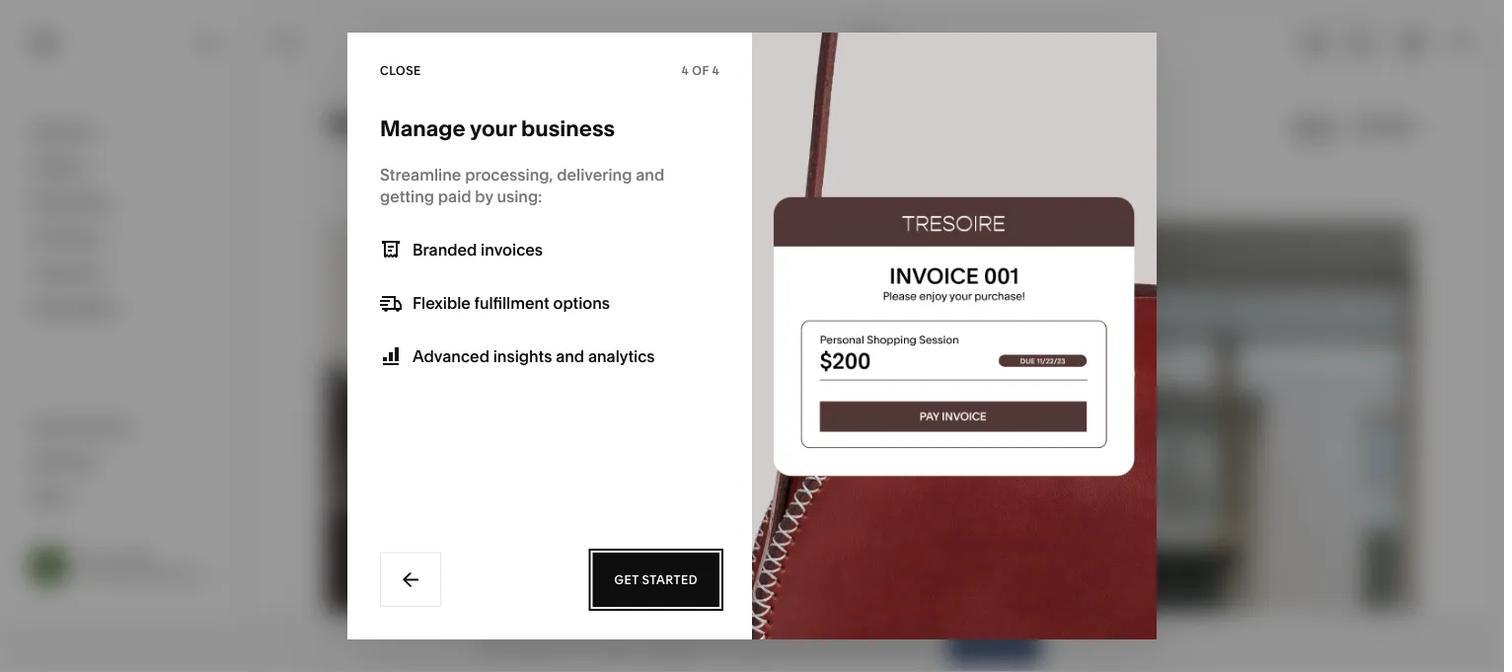 Task type: describe. For each thing, give the bounding box(es) containing it.
edit
[[274, 36, 303, 50]]

orlandogary85@gmail.com
[[78, 567, 229, 581]]

manage
[[380, 115, 466, 142]]

options
[[553, 293, 610, 312]]

trial
[[507, 637, 532, 653]]

library
[[79, 417, 131, 436]]

2 4 from the left
[[712, 63, 720, 77]]

your trial ends in 14 days. upgrade now to get the most out of your site.
[[475, 637, 932, 653]]

analytics
[[588, 346, 655, 366]]

delivering
[[557, 165, 632, 184]]

work
[[856, 28, 885, 42]]

settings
[[33, 452, 95, 471]]

4 of 4
[[682, 63, 720, 77]]

close
[[380, 63, 421, 77]]

branded invoices
[[413, 240, 543, 259]]

portfolio
[[814, 43, 862, 58]]

published
[[871, 43, 927, 58]]

processing,
[[465, 165, 553, 184]]

streamline
[[380, 165, 461, 184]]

help link
[[33, 486, 68, 507]]

1 horizontal spatial your
[[874, 637, 903, 653]]

settings link
[[33, 451, 219, 474]]

fulfillment
[[474, 293, 550, 312]]

edit button
[[262, 25, 315, 61]]

upgrade
[[640, 637, 697, 653]]

advanced
[[413, 346, 490, 366]]

started
[[642, 573, 698, 587]]

14
[[586, 637, 599, 653]]

using:
[[497, 187, 542, 206]]

selling link
[[33, 156, 219, 180]]

1 4 from the left
[[682, 63, 689, 77]]

asset
[[33, 417, 75, 436]]

close button
[[380, 53, 421, 88]]

manage your business
[[380, 115, 615, 142]]

analytics
[[33, 263, 102, 282]]

your
[[475, 637, 504, 653]]

get started button
[[593, 553, 720, 607]]

invoices
[[481, 240, 543, 259]]

work portfolio · published
[[814, 28, 927, 58]]

out
[[834, 637, 855, 653]]

get
[[748, 637, 770, 653]]

gary orlando orlandogary85@gmail.com
[[78, 551, 229, 581]]

1 vertical spatial of
[[858, 637, 871, 653]]

flexible fulfillment options
[[413, 293, 610, 312]]

·
[[865, 43, 868, 58]]



Task type: vqa. For each thing, say whether or not it's contained in the screenshot.
"USD"
no



Task type: locate. For each thing, give the bounding box(es) containing it.
days.
[[603, 637, 637, 653]]

0 vertical spatial and
[[636, 165, 665, 184]]

help
[[33, 487, 68, 506]]

contacts link
[[33, 227, 219, 250]]

get started
[[614, 573, 698, 587]]

0 vertical spatial your
[[470, 115, 517, 142]]

flexible
[[413, 293, 471, 312]]

4
[[682, 63, 689, 77], [712, 63, 720, 77]]

1 horizontal spatial of
[[858, 637, 871, 653]]

your left site.
[[874, 637, 903, 653]]

and right delivering
[[636, 165, 665, 184]]

marketing link
[[33, 192, 219, 215]]

paid
[[438, 187, 471, 206]]

gary
[[78, 551, 105, 565]]

of
[[692, 63, 709, 77], [858, 637, 871, 653]]

ends
[[535, 637, 568, 653]]

get
[[614, 573, 639, 587]]

1 vertical spatial your
[[874, 637, 903, 653]]

0 horizontal spatial and
[[556, 346, 585, 366]]

to
[[732, 637, 745, 653]]

your
[[470, 115, 517, 142], [874, 637, 903, 653]]

1 horizontal spatial and
[[636, 165, 665, 184]]

1 vertical spatial and
[[556, 346, 585, 366]]

streamline processing, delivering and getting paid by using:
[[380, 165, 665, 206]]

orlando
[[108, 551, 154, 565]]

selling
[[33, 157, 84, 177]]

website link
[[33, 121, 219, 145]]

tab list
[[1292, 27, 1383, 59]]

asset library
[[33, 417, 131, 436]]

asset library link
[[33, 416, 219, 439]]

and
[[636, 165, 665, 184], [556, 346, 585, 366]]

0 horizontal spatial your
[[470, 115, 517, 142]]

branded
[[413, 240, 477, 259]]

advanced insights and analytics
[[413, 346, 655, 366]]

1 horizontal spatial 4
[[712, 63, 720, 77]]

contacts
[[33, 228, 101, 247]]

scheduling link
[[33, 297, 219, 320]]

site.
[[906, 637, 932, 653]]

getting
[[380, 187, 434, 206]]

analytics link
[[33, 262, 219, 285]]

and right the insights
[[556, 346, 585, 366]]

website
[[33, 122, 94, 142]]

most
[[797, 637, 830, 653]]

0 horizontal spatial 4
[[682, 63, 689, 77]]

the
[[773, 637, 794, 653]]

0 vertical spatial of
[[692, 63, 709, 77]]

in
[[571, 637, 583, 653]]

by
[[475, 187, 493, 206]]

marketing
[[33, 192, 109, 212]]

0 horizontal spatial of
[[692, 63, 709, 77]]

scheduling
[[33, 298, 118, 317]]

your up processing,
[[470, 115, 517, 142]]

insights
[[493, 346, 552, 366]]

and inside streamline processing, delivering and getting paid by using:
[[636, 165, 665, 184]]

now
[[701, 637, 728, 653]]

business
[[521, 115, 615, 142]]



